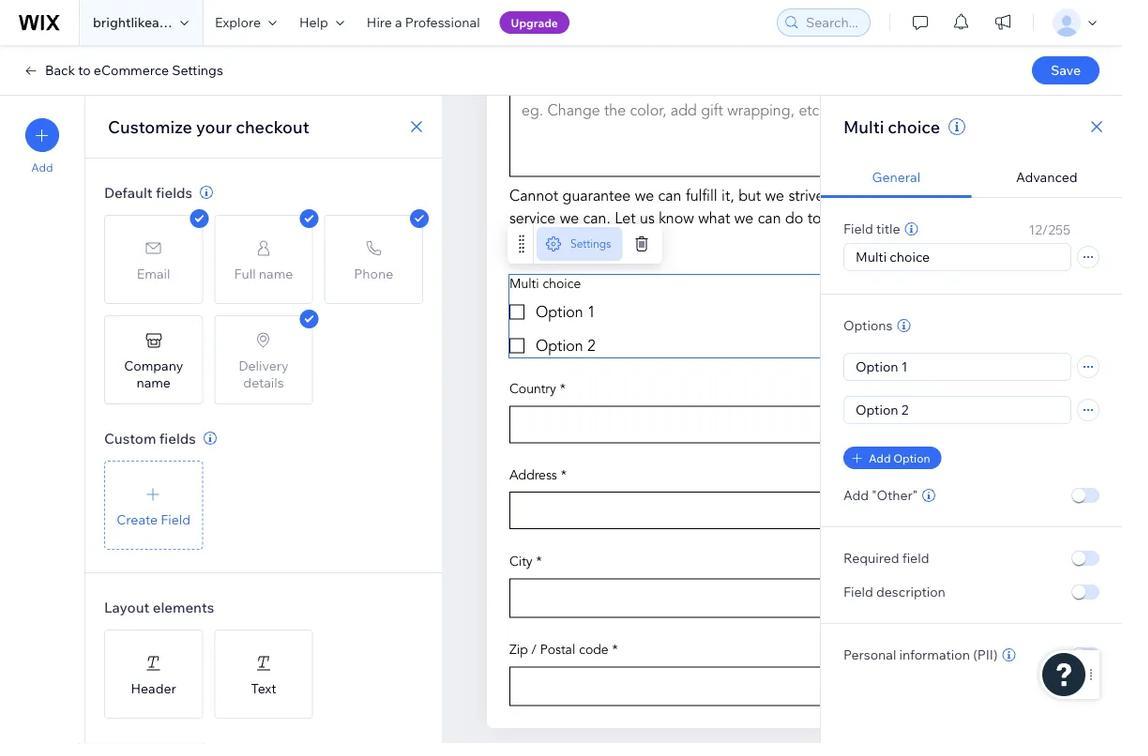 Task type: vqa. For each thing, say whether or not it's contained in the screenshot.
Search for tools, apps, help & more... Field at the right top
no



Task type: locate. For each thing, give the bounding box(es) containing it.
Search... field
[[800, 9, 864, 36]]

"other"
[[872, 487, 918, 503]]

general button
[[821, 158, 972, 198]]

brightlikeadiamond
[[93, 14, 214, 30]]

add for add
[[31, 160, 53, 175]]

1 vertical spatial field
[[161, 511, 191, 527]]

fields
[[156, 183, 192, 201], [159, 429, 196, 447]]

add option button
[[844, 447, 942, 469]]

0 vertical spatial fields
[[156, 183, 192, 201]]

field left "title"
[[844, 221, 873, 237]]

field right create
[[161, 511, 191, 527]]

field down required
[[844, 584, 873, 600]]

fields right custom
[[159, 429, 196, 447]]

field
[[844, 221, 873, 237], [161, 511, 191, 527], [844, 584, 873, 600]]

1 horizontal spatial settings
[[571, 237, 611, 251]]

field inside button
[[161, 511, 191, 527]]

title
[[876, 221, 900, 237]]

field for field description
[[844, 584, 873, 600]]

add button
[[25, 118, 59, 175]]

your
[[196, 116, 232, 137]]

customize your checkout
[[108, 116, 309, 137]]

fields right default on the top left of page
[[156, 183, 192, 201]]

add for add "other"
[[844, 487, 869, 503]]

255
[[1048, 221, 1071, 238]]

field for field title
[[844, 221, 873, 237]]

general
[[872, 169, 921, 185]]

add
[[31, 160, 53, 175], [869, 451, 891, 465], [844, 487, 869, 503]]

(pii)
[[973, 647, 998, 663]]

1 vertical spatial add
[[869, 451, 891, 465]]

ecommerce
[[94, 62, 169, 78]]

0 vertical spatial add
[[31, 160, 53, 175]]

Field title text field
[[845, 244, 1071, 270]]

1 vertical spatial fields
[[159, 429, 196, 447]]

fields for default fields
[[156, 183, 192, 201]]

0 vertical spatial field
[[844, 221, 873, 237]]

create field
[[117, 511, 191, 527]]

layout elements
[[104, 598, 214, 616]]

name
[[136, 374, 171, 390]]

description
[[876, 584, 946, 600]]

hire
[[367, 14, 392, 30]]

default
[[104, 183, 153, 201]]

settings
[[172, 62, 223, 78], [571, 237, 611, 251]]

company
[[124, 357, 183, 373]]

Options text field
[[845, 397, 1071, 423]]

12 / 255
[[1029, 221, 1071, 238]]

choice
[[888, 116, 940, 137]]

2 vertical spatial field
[[844, 584, 873, 600]]

Options text field
[[845, 354, 1071, 380]]

2 vertical spatial add
[[844, 487, 869, 503]]

elements
[[153, 598, 214, 616]]

save button
[[1032, 56, 1100, 84]]

0 horizontal spatial settings
[[172, 62, 223, 78]]

0 vertical spatial settings
[[172, 62, 223, 78]]

layout
[[104, 598, 150, 616]]

add inside add option button
[[869, 451, 891, 465]]

to
[[78, 62, 91, 78]]

header
[[131, 680, 176, 696]]

advanced button
[[972, 158, 1122, 198]]

12
[[1029, 221, 1042, 238]]

add option
[[869, 451, 930, 465]]

professional
[[405, 14, 480, 30]]

add inside add button
[[31, 160, 53, 175]]

tab list
[[821, 158, 1122, 198]]

save
[[1051, 62, 1081, 78]]

personal
[[844, 647, 897, 663]]

option
[[893, 451, 930, 465]]



Task type: describe. For each thing, give the bounding box(es) containing it.
options
[[844, 317, 893, 334]]

a
[[395, 14, 402, 30]]

create
[[117, 511, 158, 527]]

field description
[[844, 584, 946, 600]]

create field button
[[104, 461, 203, 550]]

help
[[299, 14, 328, 30]]

back to ecommerce settings button
[[23, 62, 223, 79]]

1 vertical spatial settings
[[571, 237, 611, 251]]

back
[[45, 62, 75, 78]]

required
[[844, 550, 899, 566]]

customize
[[108, 116, 192, 137]]

hire a professional
[[367, 14, 480, 30]]

field
[[902, 550, 929, 566]]

default fields
[[104, 183, 192, 201]]

fields for custom fields
[[159, 429, 196, 447]]

back to ecommerce settings
[[45, 62, 223, 78]]

multi
[[844, 116, 884, 137]]

required field
[[844, 550, 929, 566]]

upgrade button
[[500, 11, 569, 34]]

advanced
[[1016, 169, 1078, 185]]

field title
[[844, 221, 900, 237]]

hire a professional link
[[355, 0, 491, 45]]

custom fields
[[104, 429, 196, 447]]

personal information (pii)
[[844, 647, 998, 663]]

company name
[[124, 357, 183, 390]]

explore
[[215, 14, 261, 30]]

upgrade
[[511, 15, 558, 30]]

information
[[899, 647, 970, 663]]

text
[[251, 680, 276, 696]]

tab list containing general
[[821, 158, 1122, 198]]

settings button
[[537, 228, 622, 261]]

multi choice
[[844, 116, 940, 137]]

add "other"
[[844, 487, 918, 503]]

custom
[[104, 429, 156, 447]]

help button
[[288, 0, 355, 45]]

checkout
[[236, 116, 309, 137]]

add for add option
[[869, 451, 891, 465]]

/
[[1042, 221, 1048, 238]]



